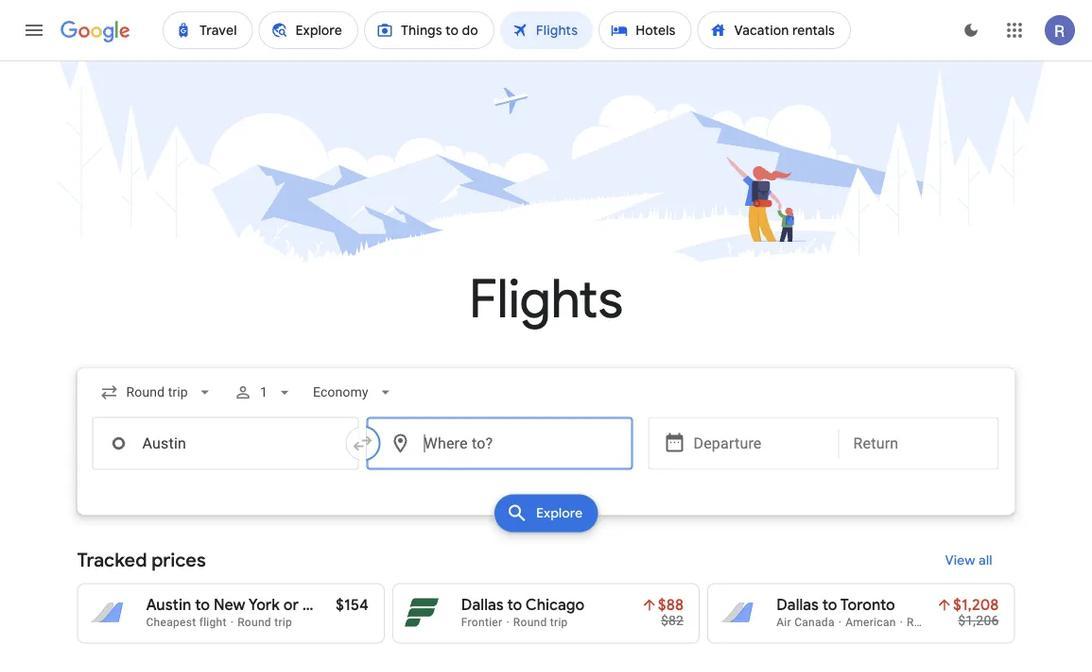 Task type: locate. For each thing, give the bounding box(es) containing it.
Flight search field
[[62, 368, 1030, 539]]

1  image from the left
[[838, 616, 842, 629]]

Return text field
[[853, 418, 984, 469]]

austin
[[146, 596, 191, 615]]

trip
[[274, 616, 292, 629], [550, 616, 568, 629], [944, 616, 961, 629]]

2 to from the left
[[507, 596, 522, 615]]

round trip down $1,208
[[907, 616, 961, 629]]

to for chicago
[[507, 596, 522, 615]]

1 trip from the left
[[274, 616, 292, 629]]

view
[[945, 553, 975, 570]]

dallas
[[461, 596, 504, 615], [776, 596, 819, 615]]

american
[[845, 616, 896, 629]]

york
[[248, 596, 280, 615]]

2 round trip from the left
[[513, 616, 568, 629]]

1 horizontal spatial to
[[507, 596, 522, 615]]

flights
[[469, 267, 623, 334]]

or
[[283, 596, 299, 615]]

2 round from the left
[[513, 616, 547, 629]]

tracked
[[77, 549, 147, 573]]

88 US dollars text field
[[658, 596, 684, 615]]

to for new
[[195, 596, 210, 615]]

explore button
[[494, 495, 598, 533]]

0 horizontal spatial round
[[237, 616, 271, 629]]

 image down dallas to toronto at the bottom
[[838, 616, 842, 629]]

to
[[195, 596, 210, 615], [507, 596, 522, 615], [822, 596, 837, 615]]

0 horizontal spatial round trip
[[237, 616, 292, 629]]

frontier
[[461, 616, 502, 629]]

 image
[[838, 616, 842, 629], [900, 616, 903, 629]]

2 horizontal spatial to
[[822, 596, 837, 615]]

round trip
[[237, 616, 292, 629], [513, 616, 568, 629], [907, 616, 961, 629]]

cheapest flight
[[146, 616, 227, 629]]

1 horizontal spatial dallas
[[776, 596, 819, 615]]

round right american
[[907, 616, 941, 629]]

0 horizontal spatial  image
[[838, 616, 842, 629]]

to left chicago
[[507, 596, 522, 615]]

$88
[[658, 596, 684, 615]]

0 horizontal spatial trip
[[274, 616, 292, 629]]

tracked prices
[[77, 549, 206, 573]]

air
[[776, 616, 791, 629]]

 image
[[230, 616, 234, 629]]

to up canada
[[822, 596, 837, 615]]

1 dallas from the left
[[461, 596, 504, 615]]

1 horizontal spatial  image
[[900, 616, 903, 629]]

1 horizontal spatial round
[[513, 616, 547, 629]]

2 horizontal spatial trip
[[944, 616, 961, 629]]

austin to new york or newark
[[146, 596, 357, 615]]

1 horizontal spatial round trip
[[513, 616, 568, 629]]

air canada
[[776, 616, 835, 629]]

Departure text field
[[693, 418, 824, 469]]

round trip down york
[[237, 616, 292, 629]]

dallas up frontier
[[461, 596, 504, 615]]

chicago
[[525, 596, 585, 615]]

1 to from the left
[[195, 596, 210, 615]]

tracked prices region
[[77, 539, 1015, 644]]

round trip down chicago
[[513, 616, 568, 629]]

round down the austin to new york or newark at the bottom left of page
[[237, 616, 271, 629]]

None field
[[92, 376, 222, 410], [305, 376, 402, 410], [92, 376, 222, 410], [305, 376, 402, 410]]

trip down $1,208
[[944, 616, 961, 629]]

new
[[214, 596, 245, 615]]

canada
[[794, 616, 835, 629]]

trip down chicago
[[550, 616, 568, 629]]

to up flight
[[195, 596, 210, 615]]

 image inside tracked prices region
[[230, 616, 234, 629]]

toronto
[[840, 596, 895, 615]]

0 horizontal spatial to
[[195, 596, 210, 615]]

2 dallas from the left
[[776, 596, 819, 615]]

round
[[237, 616, 271, 629], [513, 616, 547, 629], [907, 616, 941, 629]]

$1,208
[[953, 596, 999, 615]]

None text field
[[92, 417, 359, 470]]

dallas up air canada on the right
[[776, 596, 819, 615]]

3 round trip from the left
[[907, 616, 961, 629]]

2 horizontal spatial round
[[907, 616, 941, 629]]

0 horizontal spatial dallas
[[461, 596, 504, 615]]

1 horizontal spatial trip
[[550, 616, 568, 629]]

2 horizontal spatial round trip
[[907, 616, 961, 629]]

 image right american
[[900, 616, 903, 629]]

round down dallas to chicago
[[513, 616, 547, 629]]

trip down or
[[274, 616, 292, 629]]

2 trip from the left
[[550, 616, 568, 629]]

1 button
[[226, 370, 301, 416]]

3 to from the left
[[822, 596, 837, 615]]



Task type: describe. For each thing, give the bounding box(es) containing it.
$82
[[661, 614, 684, 629]]

prices
[[151, 549, 206, 573]]

view all
[[945, 553, 992, 570]]

dallas for dallas to toronto
[[776, 596, 819, 615]]

all
[[978, 553, 992, 570]]

1 round trip from the left
[[237, 616, 292, 629]]

1
[[260, 385, 267, 400]]

154 US dollars text field
[[336, 596, 369, 615]]

dallas to toronto
[[776, 596, 895, 615]]

change appearance image
[[948, 8, 994, 53]]

1208 US dollars text field
[[953, 596, 999, 615]]

main menu image
[[23, 19, 45, 42]]

3 trip from the left
[[944, 616, 961, 629]]

1 round from the left
[[237, 616, 271, 629]]

flight
[[199, 616, 227, 629]]

82 US dollars text field
[[661, 614, 684, 629]]

dallas to chicago
[[461, 596, 585, 615]]

3 round from the left
[[907, 616, 941, 629]]

2  image from the left
[[900, 616, 903, 629]]

dallas for dallas to chicago
[[461, 596, 504, 615]]

$154
[[336, 596, 369, 615]]

to for toronto
[[822, 596, 837, 615]]

$1,206
[[958, 614, 999, 629]]

cheapest
[[146, 616, 196, 629]]

Where to? text field
[[366, 417, 633, 470]]

newark
[[302, 596, 357, 615]]

explore
[[536, 505, 583, 522]]

1206 US dollars text field
[[958, 614, 999, 629]]



Task type: vqa. For each thing, say whether or not it's contained in the screenshot.
403 KG CO 2 at the bottom right
no



